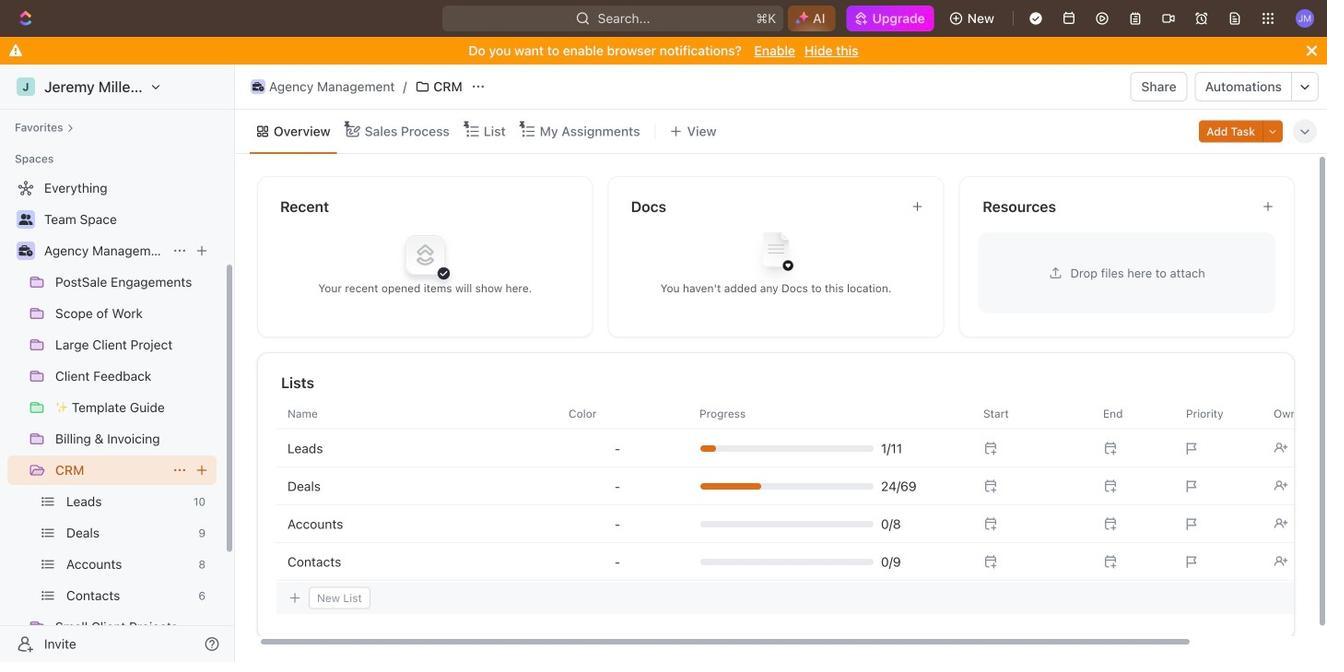 Task type: describe. For each thing, give the bounding box(es) containing it.
sidebar navigation
[[0, 65, 239, 662]]

jeremy miller's workspace, , element
[[17, 77, 35, 96]]

1 horizontal spatial business time image
[[252, 82, 264, 91]]

no most used docs image
[[739, 218, 813, 292]]

1 dropdown menu image from the top
[[615, 479, 621, 494]]

2 dropdown menu image from the top
[[615, 555, 621, 569]]



Task type: locate. For each thing, give the bounding box(es) containing it.
1 vertical spatial business time image
[[19, 245, 33, 256]]

0 vertical spatial dropdown menu image
[[615, 441, 621, 456]]

tree inside sidebar navigation
[[7, 173, 217, 662]]

1 vertical spatial dropdown menu image
[[615, 555, 621, 569]]

0 vertical spatial business time image
[[252, 82, 264, 91]]

0 vertical spatial dropdown menu image
[[615, 479, 621, 494]]

1 dropdown menu image from the top
[[615, 441, 621, 456]]

business time image
[[252, 82, 264, 91], [19, 245, 33, 256]]

0 horizontal spatial business time image
[[19, 245, 33, 256]]

2 dropdown menu image from the top
[[615, 517, 621, 532]]

tree
[[7, 173, 217, 662]]

business time image inside tree
[[19, 245, 33, 256]]

1 vertical spatial dropdown menu image
[[615, 517, 621, 532]]

dropdown menu image
[[615, 479, 621, 494], [615, 555, 621, 569]]

user group image
[[19, 214, 33, 225]]

dropdown menu image
[[615, 441, 621, 456], [615, 517, 621, 532]]

no recent items image
[[388, 218, 462, 292]]



Task type: vqa. For each thing, say whether or not it's contained in the screenshot.
the bottom Dropdown menu image
yes



